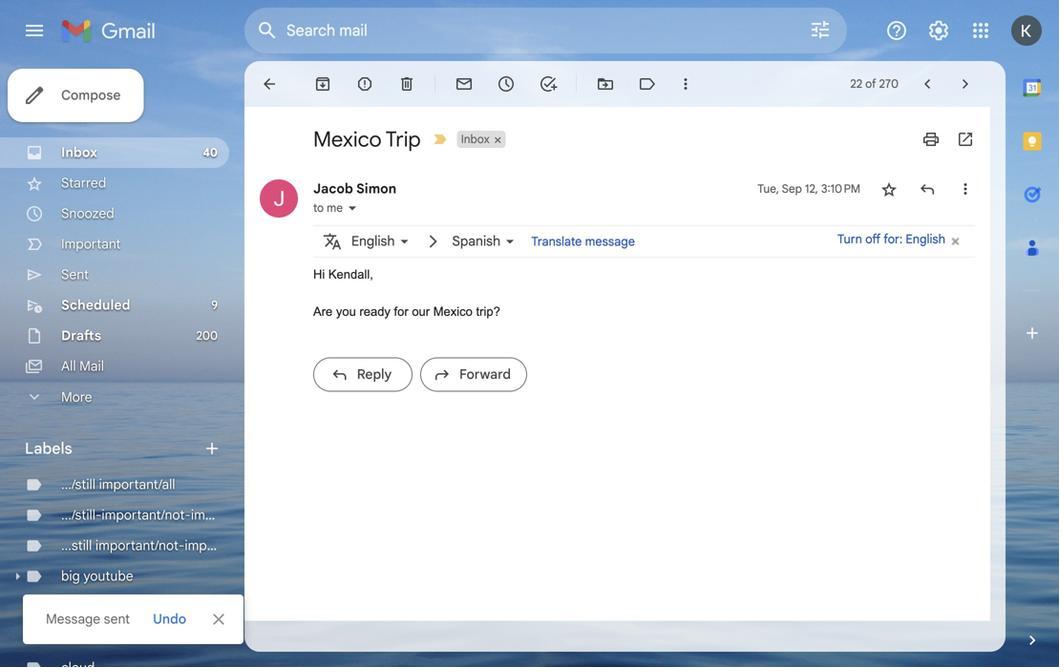Task type: describe. For each thing, give the bounding box(es) containing it.
tue, sep 12, 3:10 pm
[[758, 182, 861, 196]]

you
[[336, 305, 356, 319]]

gmail image
[[61, 11, 165, 50]]

sent
[[104, 612, 130, 628]]

inbox link
[[61, 144, 97, 161]]

1 vertical spatial mexico
[[434, 305, 473, 319]]

ready
[[360, 305, 391, 319]]

youtube
[[83, 569, 133, 585]]

message sent
[[46, 612, 130, 628]]

starred link
[[61, 175, 106, 192]]

report spam image
[[355, 75, 375, 94]]

mexico trip
[[313, 126, 421, 153]]

22
[[851, 77, 863, 91]]

snooze image
[[497, 75, 516, 94]]

reply
[[357, 366, 392, 383]]

off
[[866, 232, 881, 247]]

...still important/not-important
[[61, 538, 244, 555]]

jacob
[[313, 181, 353, 197]]

search mail image
[[250, 13, 285, 48]]

newer image
[[918, 75, 937, 94]]

important/all
[[99, 477, 175, 494]]

sent
[[61, 267, 89, 283]]

for
[[394, 305, 409, 319]]

message
[[46, 612, 100, 628]]

snoozed
[[61, 205, 114, 222]]

show details image
[[347, 203, 358, 214]]

important/not- for .../still-
[[102, 507, 191, 524]]

calendar link
[[61, 599, 114, 616]]

.../still-important/not-important link
[[61, 507, 250, 524]]

english option
[[352, 229, 395, 255]]

Not starred checkbox
[[880, 180, 899, 199]]

forward
[[460, 366, 511, 383]]

are you ready for our mexico trip?
[[313, 305, 501, 319]]

3:10 pm
[[822, 182, 861, 196]]

compose
[[61, 87, 121, 104]]

english list box
[[352, 229, 414, 255]]

hi
[[313, 268, 325, 282]]

...still important/not-important link
[[61, 538, 244, 555]]

Search mail text field
[[287, 21, 756, 40]]

our
[[412, 305, 430, 319]]

drafts link
[[61, 328, 101, 344]]

all mail
[[61, 358, 104, 375]]

important link
[[61, 236, 121, 253]]

mark as unread image
[[455, 75, 474, 94]]

settings image
[[928, 19, 951, 42]]

.../still-
[[61, 507, 102, 524]]

kendall,
[[329, 268, 373, 282]]

for:
[[884, 232, 903, 247]]

translate
[[532, 234, 582, 249]]

200
[[196, 329, 218, 344]]



Task type: vqa. For each thing, say whether or not it's contained in the screenshot.
English
yes



Task type: locate. For each thing, give the bounding box(es) containing it.
22 of 270
[[851, 77, 899, 91]]

labels heading
[[25, 440, 203, 459]]

big youtube link
[[61, 569, 133, 585]]

sent link
[[61, 267, 89, 283]]

inbox up starred link
[[61, 144, 97, 161]]

12,
[[805, 182, 819, 196]]

important up ...still important/not-important
[[191, 507, 250, 524]]

big
[[61, 569, 80, 585]]

0 horizontal spatial inbox
[[61, 144, 97, 161]]

english inside english list box
[[352, 233, 395, 250]]

trip
[[386, 126, 421, 153]]

inbox inside labels navigation
[[61, 144, 97, 161]]

more button
[[0, 382, 229, 413]]

.../still important/all link
[[61, 477, 175, 494]]

important/not- down .../still-important/not-important
[[95, 538, 185, 555]]

english down show details icon
[[352, 233, 395, 250]]

inbox for inbox link
[[61, 144, 97, 161]]

270
[[880, 77, 899, 91]]

inbox down mark as unread icon
[[461, 132, 490, 147]]

starred
[[61, 175, 106, 192]]

1 vertical spatial important
[[185, 538, 244, 555]]

0 horizontal spatial english
[[352, 233, 395, 250]]

hi kendall,
[[313, 268, 373, 282]]

to me
[[313, 201, 343, 215]]

mexico right our
[[434, 305, 473, 319]]

message
[[585, 234, 635, 249]]

turn
[[838, 232, 863, 247]]

spanish option
[[452, 229, 501, 255]]

...still
[[61, 538, 92, 555]]

important for ...still important/not-important
[[185, 538, 244, 555]]

big youtube
[[61, 569, 133, 585]]

inbox button
[[457, 131, 492, 148]]

alert containing message sent
[[23, 44, 1029, 645]]

spanish
[[452, 233, 501, 250]]

me
[[327, 201, 343, 215]]

advanced search options image
[[802, 11, 840, 49]]

labels
[[25, 440, 72, 459]]

tue,
[[758, 182, 780, 196]]

reply link
[[313, 358, 413, 392]]

40
[[203, 146, 218, 160]]

0 vertical spatial important
[[191, 507, 250, 524]]

delete image
[[397, 75, 417, 94]]

.../still important/all
[[61, 477, 175, 494]]

to
[[313, 201, 324, 215]]

.../still-important/not-important
[[61, 507, 250, 524]]

archive image
[[313, 75, 333, 94]]

mail
[[79, 358, 104, 375]]

1 vertical spatial important/not-
[[95, 538, 185, 555]]

important/not- for ...still
[[95, 538, 185, 555]]

trip?
[[476, 305, 501, 319]]

add to tasks image
[[539, 75, 558, 94]]

compose button
[[8, 69, 144, 122]]

important/not- up ...still important/not-important
[[102, 507, 191, 524]]

1 horizontal spatial inbox
[[461, 132, 490, 147]]

1 horizontal spatial mexico
[[434, 305, 473, 319]]

undo
[[153, 612, 186, 628]]

1 horizontal spatial english
[[906, 232, 946, 247]]

main menu image
[[23, 19, 46, 42]]

translate message
[[532, 234, 635, 249]]

tab list
[[1006, 61, 1060, 599]]

None search field
[[245, 8, 848, 54]]

car
[[61, 630, 83, 646]]

9
[[211, 299, 218, 313]]

important/not-
[[102, 507, 191, 524], [95, 538, 185, 555]]

mexico
[[313, 126, 382, 153], [434, 305, 473, 319]]

jacob simon
[[313, 181, 397, 197]]

inbox
[[461, 132, 490, 147], [61, 144, 97, 161]]

older image
[[956, 75, 976, 94]]

all
[[61, 358, 76, 375]]

wash
[[86, 630, 118, 646]]

all mail link
[[61, 358, 104, 375]]

simon
[[356, 181, 397, 197]]

important for .../still-important/not-important
[[191, 507, 250, 524]]

0 horizontal spatial mexico
[[313, 126, 382, 153]]

are
[[313, 305, 333, 319]]

0 vertical spatial mexico
[[313, 126, 382, 153]]

english
[[906, 232, 946, 247], [352, 233, 395, 250]]

sep
[[782, 182, 802, 196]]

turn off for: english
[[838, 232, 946, 247]]

more
[[61, 389, 92, 406]]

inbox for inbox 'button'
[[461, 132, 490, 147]]

important
[[191, 507, 250, 524], [185, 538, 244, 555]]

alert
[[23, 44, 1029, 645]]

tue, sep 12, 3:10 pm cell
[[758, 180, 861, 199]]

important down .../still-important/not-important
[[185, 538, 244, 555]]

forward link
[[420, 358, 527, 392]]

of
[[866, 77, 877, 91]]

labels navigation
[[0, 61, 250, 668]]

.../still
[[61, 477, 96, 494]]

car wash cash
[[61, 630, 150, 646]]

drafts
[[61, 328, 101, 344]]

scheduled link
[[61, 297, 130, 314]]

inbox inside 'button'
[[461, 132, 490, 147]]

english right for:
[[906, 232, 946, 247]]

calendar
[[61, 599, 114, 616]]

scheduled
[[61, 297, 130, 314]]

back to inbox image
[[260, 75, 279, 94]]

support image
[[886, 19, 909, 42]]

car wash cash link
[[61, 630, 150, 646]]

undo alert
[[145, 603, 194, 637]]

important
[[61, 236, 121, 253]]

0 vertical spatial important/not-
[[102, 507, 191, 524]]

cash
[[121, 630, 150, 646]]

snoozed link
[[61, 205, 114, 222]]

mexico up jacob simon
[[313, 126, 382, 153]]



